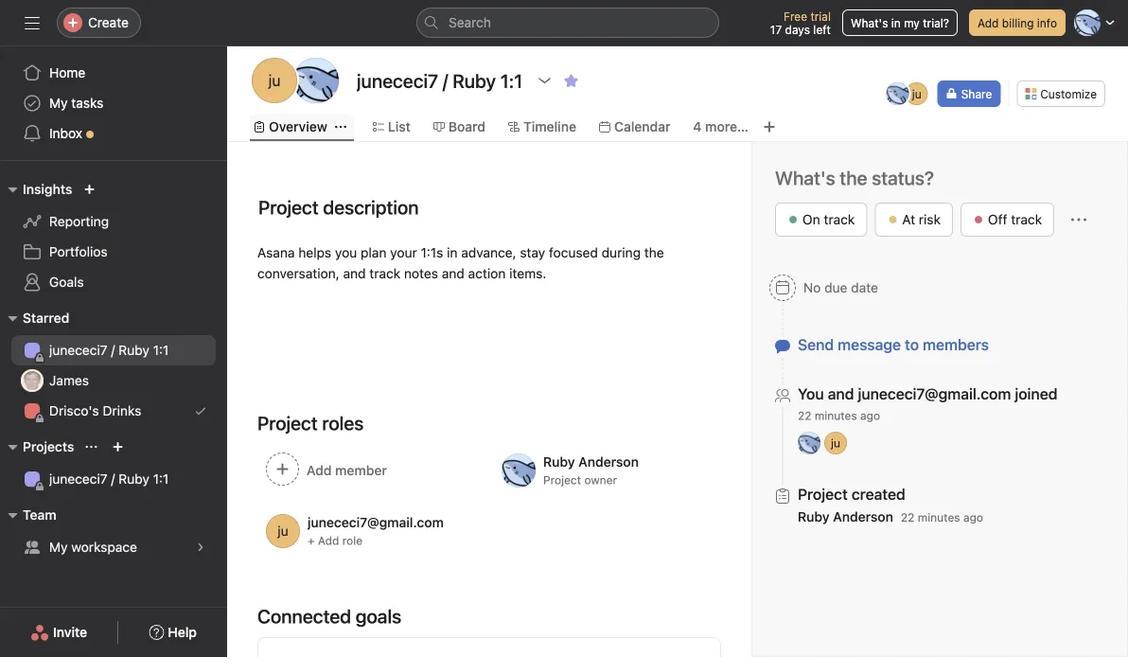 Task type: locate. For each thing, give the bounding box(es) containing it.
1 vertical spatial 22
[[901, 511, 915, 524]]

no due date button
[[761, 271, 887, 305]]

/ down new project or portfolio image
[[111, 471, 115, 487]]

0 horizontal spatial junececi7@gmail.com
[[308, 515, 444, 530]]

what's left my
[[851, 16, 889, 29]]

1:1
[[153, 342, 169, 358], [153, 471, 169, 487]]

1 horizontal spatial in
[[892, 16, 901, 29]]

1 junececi7 / ruby 1:1 link from the top
[[11, 335, 216, 366]]

during
[[602, 245, 641, 260]]

0 horizontal spatial what's
[[776, 167, 836, 189]]

0 vertical spatial ago
[[861, 409, 881, 422]]

members
[[923, 336, 990, 354]]

junececi7 / ruby 1:1
[[49, 342, 169, 358], [49, 471, 169, 487]]

1 vertical spatial in
[[447, 245, 458, 260]]

ago
[[861, 409, 881, 422], [964, 511, 984, 524]]

/ inside starred element
[[111, 342, 115, 358]]

0 horizontal spatial ago
[[861, 409, 881, 422]]

1 horizontal spatial junececi7@gmail.com
[[858, 385, 1012, 403]]

in left my
[[892, 16, 901, 29]]

ruby for junececi7 / ruby 1:1 "link" inside the starred element
[[119, 342, 149, 358]]

2 horizontal spatial and
[[828, 385, 855, 403]]

1:1 for junececi7 / ruby 1:1 "link" inside the starred element
[[153, 342, 169, 358]]

1:1 up the drisco's drinks link
[[153, 342, 169, 358]]

help
[[168, 624, 197, 640]]

0 vertical spatial junececi7@gmail.com
[[858, 385, 1012, 403]]

ruby inside starred element
[[119, 342, 149, 358]]

2 / from the top
[[111, 471, 115, 487]]

2 junececi7 / ruby 1:1 link from the top
[[11, 464, 216, 494]]

0 vertical spatial add
[[978, 16, 999, 29]]

ruby
[[119, 342, 149, 358], [119, 471, 149, 487], [798, 509, 830, 525]]

0 horizontal spatial minutes
[[815, 409, 858, 422]]

junececi7 up james at bottom
[[49, 342, 108, 358]]

plan
[[361, 245, 387, 260]]

ju up project created
[[831, 437, 841, 450]]

my for my tasks
[[49, 95, 68, 111]]

search list box
[[417, 8, 720, 38]]

create button
[[57, 8, 141, 38]]

2 junececi7 from the top
[[49, 471, 108, 487]]

calendar link
[[599, 116, 671, 137]]

in right '1:1s'
[[447, 245, 458, 260]]

more actions image
[[1072, 212, 1087, 227]]

1 vertical spatial ago
[[964, 511, 984, 524]]

you
[[335, 245, 357, 260]]

1 horizontal spatial add
[[978, 16, 999, 29]]

notes
[[404, 266, 438, 281]]

track inside on track button
[[824, 212, 855, 227]]

teams element
[[0, 498, 227, 566]]

2 my from the top
[[49, 539, 68, 555]]

junececi7 inside starred element
[[49, 342, 108, 358]]

2 vertical spatial ruby
[[798, 509, 830, 525]]

1 1:1 from the top
[[153, 342, 169, 358]]

0 vertical spatial junececi7
[[49, 342, 108, 358]]

ja
[[26, 374, 38, 387]]

my inside "global" element
[[49, 95, 68, 111]]

drisco's drinks link
[[11, 396, 216, 426]]

ra up 'overview' on the top left of the page
[[307, 71, 326, 89]]

and down the you
[[343, 266, 366, 281]]

help button
[[137, 615, 209, 650]]

0 vertical spatial 22
[[798, 409, 812, 422]]

1 / from the top
[[111, 342, 115, 358]]

1 vertical spatial junececi7 / ruby 1:1
[[49, 471, 169, 487]]

22 right anderson
[[901, 511, 915, 524]]

add billing info button
[[970, 9, 1066, 36]]

and right you at the right of page
[[828, 385, 855, 403]]

ago inside you and junececi7@gmail.com joined 22 minutes ago
[[861, 409, 881, 422]]

ruby for junececi7 / ruby 1:1 "link" within the "projects" element
[[119, 471, 149, 487]]

trial?
[[923, 16, 950, 29]]

and
[[343, 266, 366, 281], [442, 266, 465, 281], [828, 385, 855, 403]]

junececi7@gmail.com
[[858, 385, 1012, 403], [308, 515, 444, 530]]

/ inside the "projects" element
[[111, 471, 115, 487]]

2 horizontal spatial ju
[[913, 87, 922, 100]]

ju up overview link at top
[[269, 71, 281, 89]]

1:1 for junececi7 / ruby 1:1 "link" within the "projects" element
[[153, 471, 169, 487]]

show options image
[[537, 73, 552, 88]]

home
[[49, 65, 85, 80]]

ju left share button
[[913, 87, 922, 100]]

reporting
[[49, 214, 109, 229]]

team button
[[0, 504, 56, 526]]

4 more…
[[694, 119, 749, 134]]

/ up the drisco's drinks link
[[111, 342, 115, 358]]

add billing info
[[978, 16, 1058, 29]]

my tasks link
[[11, 88, 216, 118]]

+
[[308, 534, 315, 547]]

portfolios link
[[11, 237, 216, 267]]

the status?
[[840, 167, 935, 189]]

board
[[449, 119, 486, 134]]

minutes right anderson
[[918, 511, 961, 524]]

1 horizontal spatial minutes
[[918, 511, 961, 524]]

and inside you and junececi7@gmail.com joined 22 minutes ago
[[828, 385, 855, 403]]

track for on track
[[824, 212, 855, 227]]

1 horizontal spatial 22
[[901, 511, 915, 524]]

1 vertical spatial junececi7
[[49, 471, 108, 487]]

show options, current sort, top image
[[86, 441, 97, 453]]

0 horizontal spatial add
[[318, 534, 339, 547]]

ra down the what's in my trial? button
[[891, 87, 906, 100]]

1 vertical spatial 1:1
[[153, 471, 169, 487]]

22 down you at the right of page
[[798, 409, 812, 422]]

0 vertical spatial junececi7 / ruby 1:1 link
[[11, 335, 216, 366]]

1:1s
[[421, 245, 444, 260]]

info
[[1038, 16, 1058, 29]]

starred
[[23, 310, 70, 326]]

send message to members
[[798, 336, 990, 354]]

1 horizontal spatial ago
[[964, 511, 984, 524]]

hide sidebar image
[[25, 15, 40, 30]]

junececi7 down show options, current sort, top icon
[[49, 471, 108, 487]]

0 vertical spatial 1:1
[[153, 342, 169, 358]]

your
[[390, 245, 417, 260]]

None text field
[[352, 63, 528, 98]]

junececi7@gmail.com up role
[[308, 515, 444, 530]]

add tab image
[[762, 119, 777, 134]]

on track
[[803, 212, 855, 227]]

0 vertical spatial minutes
[[815, 409, 858, 422]]

junececi7 / ruby 1:1 link
[[11, 335, 216, 366], [11, 464, 216, 494]]

add member button
[[258, 444, 486, 497]]

1 vertical spatial junececi7 / ruby 1:1 link
[[11, 464, 216, 494]]

junececi7 inside the "projects" element
[[49, 471, 108, 487]]

and down '1:1s'
[[442, 266, 465, 281]]

track
[[824, 212, 855, 227], [1012, 212, 1043, 227], [370, 266, 401, 281]]

due
[[825, 280, 848, 295]]

minutes down you at the right of page
[[815, 409, 858, 422]]

0 vertical spatial /
[[111, 342, 115, 358]]

2 horizontal spatial ra
[[891, 87, 906, 100]]

17
[[771, 23, 782, 36]]

search button
[[417, 8, 720, 38]]

junececi7 / ruby 1:1 inside the "projects" element
[[49, 471, 169, 487]]

junececi7 / ruby 1:1 up james at bottom
[[49, 342, 169, 358]]

1 horizontal spatial track
[[824, 212, 855, 227]]

1 vertical spatial what's
[[776, 167, 836, 189]]

ruby anderson link
[[798, 509, 894, 525]]

track for off track
[[1012, 212, 1043, 227]]

the
[[645, 245, 664, 260]]

junececi7 / ruby 1:1 link down new project or portfolio image
[[11, 464, 216, 494]]

board link
[[434, 116, 486, 137]]

goals
[[49, 274, 84, 290]]

1:1 inside the "projects" element
[[153, 471, 169, 487]]

what's for what's in my trial?
[[851, 16, 889, 29]]

/ for junececi7 / ruby 1:1 "link" within the "projects" element
[[111, 471, 115, 487]]

0 vertical spatial in
[[892, 16, 901, 29]]

track right off
[[1012, 212, 1043, 227]]

my
[[904, 16, 920, 29]]

on
[[803, 212, 821, 227]]

junececi7
[[49, 342, 108, 358], [49, 471, 108, 487]]

message
[[838, 336, 901, 354]]

0 vertical spatial what's
[[851, 16, 889, 29]]

insights element
[[0, 172, 227, 301]]

what's up the on
[[776, 167, 836, 189]]

ruby down project created
[[798, 509, 830, 525]]

ruby up the drinks
[[119, 342, 149, 358]]

0 vertical spatial my
[[49, 95, 68, 111]]

junececi7 / ruby 1:1 inside starred element
[[49, 342, 169, 358]]

stay
[[520, 245, 546, 260]]

ra
[[307, 71, 326, 89], [891, 87, 906, 100], [802, 437, 817, 450]]

22
[[798, 409, 812, 422], [901, 511, 915, 524]]

1 vertical spatial ruby
[[119, 471, 149, 487]]

my down team
[[49, 539, 68, 555]]

ra down you at the right of page
[[802, 437, 817, 450]]

ruby inside the "projects" element
[[119, 471, 149, 487]]

junececi7 / ruby 1:1 link inside starred element
[[11, 335, 216, 366]]

my inside "teams" element
[[49, 539, 68, 555]]

my
[[49, 95, 68, 111], [49, 539, 68, 555]]

0 horizontal spatial track
[[370, 266, 401, 281]]

add left billing
[[978, 16, 999, 29]]

my for my workspace
[[49, 539, 68, 555]]

0 vertical spatial ruby
[[119, 342, 149, 358]]

helps
[[299, 245, 332, 260]]

22 inside "project created ruby anderson 22 minutes ago"
[[901, 511, 915, 524]]

at risk button
[[875, 203, 954, 237]]

2 junececi7 / ruby 1:1 from the top
[[49, 471, 169, 487]]

0 horizontal spatial 22
[[798, 409, 812, 422]]

1 junececi7 from the top
[[49, 342, 108, 358]]

1 horizontal spatial ju
[[831, 437, 841, 450]]

junececi7 / ruby 1:1 for junececi7 / ruby 1:1 "link" within the "projects" element
[[49, 471, 169, 487]]

junececi7 / ruby 1:1 link up james at bottom
[[11, 335, 216, 366]]

what's inside button
[[851, 16, 889, 29]]

track right the on
[[824, 212, 855, 227]]

junececi7@gmail.com down members
[[858, 385, 1012, 403]]

junececi7 / ruby 1:1 down new project or portfolio image
[[49, 471, 169, 487]]

tab actions image
[[335, 121, 346, 133]]

ruby down new project or portfolio image
[[119, 471, 149, 487]]

0 vertical spatial junececi7 / ruby 1:1
[[49, 342, 169, 358]]

1 vertical spatial my
[[49, 539, 68, 555]]

1 junececi7 / ruby 1:1 from the top
[[49, 342, 169, 358]]

0 horizontal spatial in
[[447, 245, 458, 260]]

starred element
[[0, 301, 227, 430]]

overview
[[269, 119, 327, 134]]

/ for junececi7 / ruby 1:1 "link" inside the starred element
[[111, 342, 115, 358]]

what's
[[851, 16, 889, 29], [776, 167, 836, 189]]

1 vertical spatial minutes
[[918, 511, 961, 524]]

2 horizontal spatial track
[[1012, 212, 1043, 227]]

1 my from the top
[[49, 95, 68, 111]]

ruby anderson
[[544, 454, 639, 470]]

1 vertical spatial /
[[111, 471, 115, 487]]

1:1 inside starred element
[[153, 342, 169, 358]]

starred button
[[0, 307, 70, 330]]

track down plan
[[370, 266, 401, 281]]

add
[[978, 16, 999, 29], [318, 534, 339, 547]]

1 horizontal spatial what's
[[851, 16, 889, 29]]

track inside off track button
[[1012, 212, 1043, 227]]

ruby inside "project created ruby anderson 22 minutes ago"
[[798, 509, 830, 525]]

2 1:1 from the top
[[153, 471, 169, 487]]

add right the +
[[318, 534, 339, 547]]

my left tasks
[[49, 95, 68, 111]]

1:1 up "teams" element on the left bottom of the page
[[153, 471, 169, 487]]

0 horizontal spatial and
[[343, 266, 366, 281]]

date
[[852, 280, 879, 295]]

1 vertical spatial add
[[318, 534, 339, 547]]



Task type: vqa. For each thing, say whether or not it's contained in the screenshot.
Search tasks, projects, and more text field
no



Task type: describe. For each thing, give the bounding box(es) containing it.
free
[[784, 9, 808, 23]]

tasks
[[71, 95, 104, 111]]

Project description title text field
[[246, 187, 424, 227]]

insights
[[23, 181, 72, 197]]

drisco's
[[49, 403, 99, 419]]

1 vertical spatial junececi7@gmail.com
[[308, 515, 444, 530]]

remove from starred image
[[564, 73, 579, 88]]

1 horizontal spatial and
[[442, 266, 465, 281]]

on track button
[[776, 203, 868, 237]]

add member
[[307, 463, 387, 478]]

4
[[694, 119, 702, 134]]

timeline
[[524, 119, 577, 134]]

off
[[989, 212, 1008, 227]]

0 horizontal spatial ra
[[307, 71, 326, 89]]

send message to members button
[[798, 336, 990, 354]]

joined
[[1015, 385, 1058, 403]]

billing
[[1003, 16, 1035, 29]]

at risk
[[903, 212, 941, 227]]

in inside asana helps you plan your 1:1s in advance, stay focused during the conversation, and track notes and action items.
[[447, 245, 458, 260]]

team
[[23, 507, 56, 523]]

inbox
[[49, 125, 82, 141]]

connected goals
[[258, 605, 402, 627]]

new image
[[84, 184, 95, 195]]

global element
[[0, 46, 227, 160]]

my workspace link
[[11, 532, 216, 562]]

anderson
[[833, 509, 894, 525]]

minutes inside "project created ruby anderson 22 minutes ago"
[[918, 511, 961, 524]]

inbox link
[[11, 118, 216, 149]]

track inside asana helps you plan your 1:1s in advance, stay focused during the conversation, and track notes and action items.
[[370, 266, 401, 281]]

owner
[[585, 473, 617, 487]]

portfolios
[[49, 244, 108, 259]]

advance,
[[461, 245, 517, 260]]

projects
[[23, 439, 74, 455]]

22 inside you and junececi7@gmail.com joined 22 minutes ago
[[798, 409, 812, 422]]

project
[[544, 473, 582, 487]]

no
[[804, 280, 821, 295]]

ruby anderson project owner
[[544, 454, 639, 487]]

junececi7 for junececi7 / ruby 1:1 "link" inside the starred element
[[49, 342, 108, 358]]

what's in my trial? button
[[843, 9, 958, 36]]

workspace
[[71, 539, 137, 555]]

my workspace
[[49, 539, 137, 555]]

list
[[388, 119, 411, 134]]

customize button
[[1017, 80, 1106, 107]]

trial
[[811, 9, 831, 23]]

list link
[[373, 116, 411, 137]]

free trial 17 days left
[[771, 9, 831, 36]]

in inside button
[[892, 16, 901, 29]]

invite button
[[18, 615, 100, 650]]

at
[[903, 212, 916, 227]]

left
[[814, 23, 831, 36]]

asana helps you plan your 1:1s in advance, stay focused during the conversation, and track notes and action items.
[[258, 245, 668, 281]]

to
[[905, 336, 920, 354]]

conversation,
[[258, 266, 340, 281]]

home link
[[11, 58, 216, 88]]

0 horizontal spatial ju
[[269, 71, 281, 89]]

you
[[798, 385, 824, 403]]

off track button
[[961, 203, 1055, 237]]

more…
[[706, 119, 749, 134]]

junececi7 for junececi7 / ruby 1:1 "link" within the "projects" element
[[49, 471, 108, 487]]

project roles
[[258, 412, 364, 434]]

1 horizontal spatial ra
[[802, 437, 817, 450]]

asana
[[258, 245, 295, 260]]

add inside 'junececi7@gmail.com + add role'
[[318, 534, 339, 547]]

items.
[[510, 266, 547, 281]]

what's in my trial?
[[851, 16, 950, 29]]

projects button
[[0, 436, 74, 458]]

share
[[962, 87, 993, 100]]

goals link
[[11, 267, 216, 297]]

create
[[88, 15, 129, 30]]

no due date
[[804, 280, 879, 295]]

what's the status?
[[776, 167, 935, 189]]

4 more… button
[[694, 116, 749, 137]]

ago inside "project created ruby anderson 22 minutes ago"
[[964, 511, 984, 524]]

junececi7 / ruby 1:1 link inside the "projects" element
[[11, 464, 216, 494]]

search
[[449, 15, 491, 30]]

minutes inside you and junececi7@gmail.com joined 22 minutes ago
[[815, 409, 858, 422]]

send
[[798, 336, 834, 354]]

customize
[[1041, 87, 1097, 100]]

project created ruby anderson 22 minutes ago
[[798, 485, 984, 525]]

drisco's drinks
[[49, 403, 141, 419]]

drinks
[[103, 403, 141, 419]]

action
[[468, 266, 506, 281]]

you and junececi7@gmail.com joined button
[[798, 384, 1058, 403]]

you and junececi7@gmail.com joined 22 minutes ago
[[798, 385, 1058, 422]]

what's for what's the status?
[[776, 167, 836, 189]]

calendar
[[615, 119, 671, 134]]

reporting link
[[11, 206, 216, 237]]

see details, my workspace image
[[195, 542, 206, 553]]

overview link
[[254, 116, 327, 137]]

risk
[[919, 212, 941, 227]]

share button
[[938, 80, 1001, 107]]

new project or portfolio image
[[112, 441, 123, 453]]

projects element
[[0, 430, 227, 498]]

off track
[[989, 212, 1043, 227]]

junececi7@gmail.com inside you and junececi7@gmail.com joined 22 minutes ago
[[858, 385, 1012, 403]]

add inside button
[[978, 16, 999, 29]]

invite
[[53, 624, 87, 640]]

junececi7 / ruby 1:1 for junececi7 / ruby 1:1 "link" inside the starred element
[[49, 342, 169, 358]]

insights button
[[0, 178, 72, 201]]



